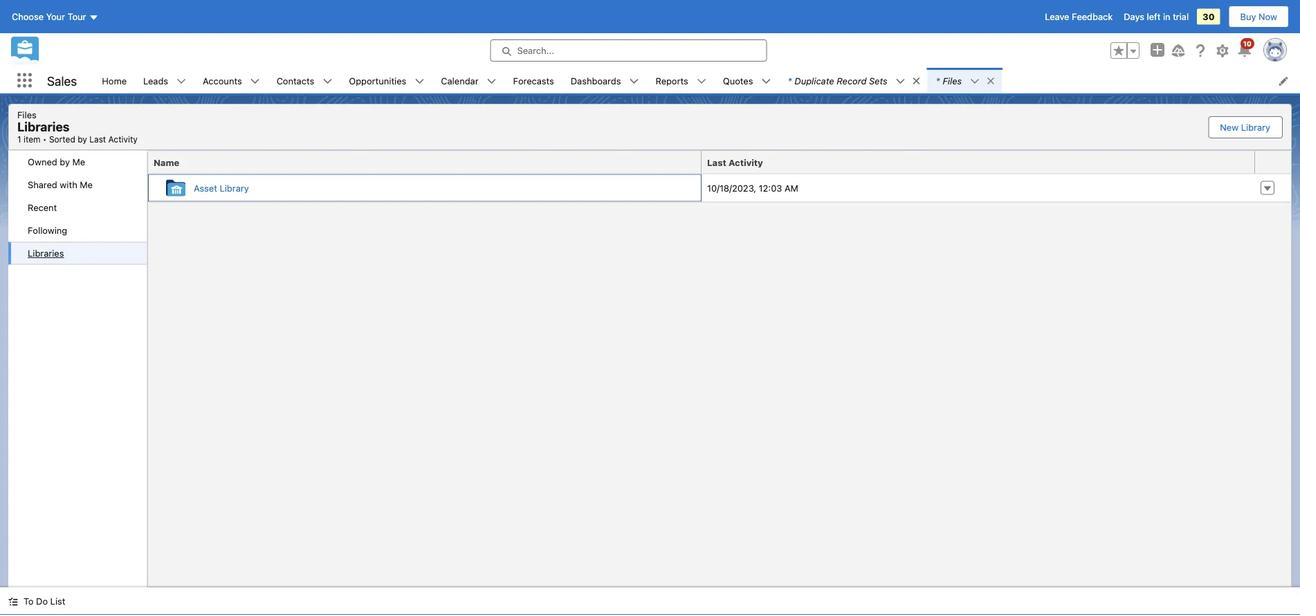 Task type: locate. For each thing, give the bounding box(es) containing it.
sets
[[870, 75, 888, 86]]

following
[[28, 225, 67, 236]]

1 vertical spatial last
[[707, 157, 727, 168]]

text default image inside quotes list item
[[762, 77, 771, 86]]

0 vertical spatial libraries
[[17, 119, 70, 134]]

text default image for calendar
[[487, 77, 497, 86]]

1 vertical spatial library
[[220, 183, 249, 193]]

0 vertical spatial me
[[72, 157, 85, 167]]

to do list
[[24, 596, 65, 607]]

1 vertical spatial me
[[80, 180, 93, 190]]

0 vertical spatial library
[[1242, 122, 1271, 132]]

me up shared with me link at the left of page
[[72, 157, 85, 167]]

action element
[[1256, 151, 1292, 174]]

0 vertical spatial files
[[943, 75, 962, 86]]

text default image
[[177, 77, 186, 86], [250, 77, 260, 86], [487, 77, 497, 86], [697, 77, 707, 86], [896, 77, 906, 86], [971, 77, 980, 86]]

shared with me
[[28, 180, 93, 190]]

1 vertical spatial activity
[[729, 157, 763, 168]]

me
[[72, 157, 85, 167], [80, 180, 93, 190]]

asset library link
[[165, 177, 249, 199]]

am
[[785, 183, 799, 193]]

1 * from the left
[[788, 75, 792, 86]]

3 text default image from the left
[[487, 77, 497, 86]]

forecasts
[[513, 75, 554, 86]]

libraries
[[17, 119, 70, 134], [28, 248, 64, 259]]

0 horizontal spatial files
[[17, 109, 37, 120]]

activity up owned by me link on the top left of the page
[[108, 135, 138, 144]]

* right the sets
[[936, 75, 940, 86]]

asset library
[[194, 183, 249, 193]]

text default image inside leads list item
[[177, 77, 186, 86]]

1 horizontal spatial library
[[1242, 122, 1271, 132]]

*
[[788, 75, 792, 86], [936, 75, 940, 86]]

text default image left to
[[8, 597, 18, 607]]

days left in trial
[[1124, 11, 1189, 22]]

libraries up •
[[17, 119, 70, 134]]

1 horizontal spatial *
[[936, 75, 940, 86]]

group
[[1111, 42, 1140, 59]]

library inside grid
[[220, 183, 249, 193]]

1 horizontal spatial by
[[78, 135, 87, 144]]

text default image inside reports list item
[[697, 77, 707, 86]]

* for * files
[[936, 75, 940, 86]]

10 button
[[1237, 38, 1255, 59]]

shared with me link
[[8, 173, 147, 196]]

activity
[[108, 135, 138, 144], [729, 157, 763, 168]]

text default image for reports
[[697, 77, 707, 86]]

text default image
[[912, 76, 922, 86], [987, 76, 996, 86], [323, 77, 333, 86], [415, 77, 425, 86], [630, 77, 639, 86], [762, 77, 771, 86], [8, 597, 18, 607]]

owned by me
[[28, 157, 85, 167]]

grid
[[148, 151, 1292, 202]]

4 text default image from the left
[[697, 77, 707, 86]]

last activity
[[707, 157, 763, 168]]

0 horizontal spatial *
[[788, 75, 792, 86]]

leads
[[143, 75, 168, 86]]

contacts list item
[[268, 68, 341, 93]]

last up owned by me link on the top left of the page
[[89, 135, 106, 144]]

0 horizontal spatial library
[[220, 183, 249, 193]]

list item
[[780, 68, 928, 93], [928, 68, 1003, 93]]

by right owned
[[60, 157, 70, 167]]

libraries down following
[[28, 248, 64, 259]]

by right sorted
[[78, 135, 87, 144]]

last inside files libraries 1 item • sorted by last activity
[[89, 135, 106, 144]]

list
[[94, 68, 1301, 93]]

choose your tour button
[[11, 6, 99, 28]]

dashboards list item
[[563, 68, 648, 93]]

0 vertical spatial activity
[[108, 135, 138, 144]]

item
[[23, 135, 40, 144]]

shared
[[28, 180, 57, 190]]

last up 10/18/2023,
[[707, 157, 727, 168]]

to do list button
[[0, 588, 74, 615]]

files inside list item
[[943, 75, 962, 86]]

quotes
[[723, 75, 753, 86]]

* files
[[936, 75, 962, 86]]

1 horizontal spatial activity
[[729, 157, 763, 168]]

last
[[89, 135, 106, 144], [707, 157, 727, 168]]

1 vertical spatial files
[[17, 109, 37, 120]]

text default image inside calendar list item
[[487, 77, 497, 86]]

text default image left calendar link
[[415, 77, 425, 86]]

text default image inside the "accounts" list item
[[250, 77, 260, 86]]

text default image right accounts
[[250, 77, 260, 86]]

text default image right contacts
[[323, 77, 333, 86]]

recent link
[[8, 196, 147, 219]]

forecasts link
[[505, 68, 563, 93]]

text default image left * files in the top of the page
[[912, 76, 922, 86]]

library inside button
[[1242, 122, 1271, 132]]

text default image right the sets
[[896, 77, 906, 86]]

recent
[[28, 202, 57, 213]]

asset
[[194, 183, 217, 193]]

text default image right reports at the top right
[[697, 77, 707, 86]]

leave
[[1045, 11, 1070, 22]]

0 vertical spatial last
[[89, 135, 106, 144]]

0 horizontal spatial activity
[[108, 135, 138, 144]]

accounts
[[203, 75, 242, 86]]

text default image right * files in the top of the page
[[987, 76, 996, 86]]

text default image down the search... button
[[630, 77, 639, 86]]

buy now button
[[1229, 6, 1290, 28]]

me right with
[[80, 180, 93, 190]]

library right asset
[[220, 183, 249, 193]]

trial
[[1173, 11, 1189, 22]]

0 horizontal spatial by
[[60, 157, 70, 167]]

buy now
[[1241, 11, 1278, 22]]

0 horizontal spatial last
[[89, 135, 106, 144]]

last activity button
[[702, 151, 1256, 173]]

2 * from the left
[[936, 75, 940, 86]]

text default image inside dashboards list item
[[630, 77, 639, 86]]

* left duplicate
[[788, 75, 792, 86]]

text default image right quotes on the top right of the page
[[762, 77, 771, 86]]

home link
[[94, 68, 135, 93]]

reports
[[656, 75, 689, 86]]

following link
[[8, 219, 147, 242]]

calendar link
[[433, 68, 487, 93]]

library right new
[[1242, 122, 1271, 132]]

new
[[1221, 122, 1239, 132]]

1 horizontal spatial last
[[707, 157, 727, 168]]

0 vertical spatial by
[[78, 135, 87, 144]]

leave feedback link
[[1045, 11, 1113, 22]]

libraries inside files libraries 1 item • sorted by last activity
[[17, 119, 70, 134]]

contacts link
[[268, 68, 323, 93]]

library
[[1242, 122, 1271, 132], [220, 183, 249, 193]]

owned
[[28, 157, 57, 167]]

me for owned by me
[[72, 157, 85, 167]]

files
[[943, 75, 962, 86], [17, 109, 37, 120]]

new library button
[[1210, 117, 1282, 138]]

reports list item
[[648, 68, 715, 93]]

2 text default image from the left
[[250, 77, 260, 86]]

text default image right leads on the left of the page
[[177, 77, 186, 86]]

reports link
[[648, 68, 697, 93]]

1 text default image from the left
[[177, 77, 186, 86]]

text default image right * files in the top of the page
[[971, 77, 980, 86]]

to
[[24, 596, 34, 607]]

accounts list item
[[195, 68, 268, 93]]

dashboards link
[[563, 68, 630, 93]]

by
[[78, 135, 87, 144], [60, 157, 70, 167]]

choose your tour
[[12, 11, 86, 22]]

libraries link
[[8, 242, 147, 265]]

calendar list item
[[433, 68, 505, 93]]

contacts
[[277, 75, 315, 86]]

activity up 10/18/2023, 12:03 am
[[729, 157, 763, 168]]

action image
[[1256, 151, 1292, 173]]

text default image right calendar
[[487, 77, 497, 86]]

1 horizontal spatial files
[[943, 75, 962, 86]]



Task type: vqa. For each thing, say whether or not it's contained in the screenshot.
To Do List Button
yes



Task type: describe. For each thing, give the bounding box(es) containing it.
calendar
[[441, 75, 479, 86]]

do
[[36, 596, 48, 607]]

name element
[[148, 151, 710, 174]]

last activity element
[[702, 151, 1264, 174]]

text default image for leads
[[177, 77, 186, 86]]

library for asset library
[[220, 183, 249, 193]]

opportunities link
[[341, 68, 415, 93]]

dashboards
[[571, 75, 621, 86]]

list containing home
[[94, 68, 1301, 93]]

me for shared with me
[[80, 180, 93, 190]]

choose
[[12, 11, 44, 22]]

days
[[1124, 11, 1145, 22]]

text default image inside contacts "list item"
[[323, 77, 333, 86]]

leave feedback
[[1045, 11, 1113, 22]]

leads link
[[135, 68, 177, 93]]

leads list item
[[135, 68, 195, 93]]

text default image inside to do list button
[[8, 597, 18, 607]]

record
[[837, 75, 867, 86]]

new library
[[1221, 122, 1271, 132]]

home
[[102, 75, 127, 86]]

opportunities
[[349, 75, 407, 86]]

feedback
[[1072, 11, 1113, 22]]

left
[[1147, 11, 1161, 22]]

activity inside files libraries 1 item • sorted by last activity
[[108, 135, 138, 144]]

library for new library
[[1242, 122, 1271, 132]]

1 vertical spatial libraries
[[28, 248, 64, 259]]

files libraries 1 item • sorted by last activity
[[17, 109, 138, 144]]

sales
[[47, 73, 77, 88]]

accounts link
[[195, 68, 250, 93]]

6 text default image from the left
[[971, 77, 980, 86]]

1
[[17, 135, 21, 144]]

by inside files libraries 1 item • sorted by last activity
[[78, 135, 87, 144]]

owned by me link
[[8, 151, 147, 173]]

10/18/2023,
[[707, 183, 757, 193]]

buy
[[1241, 11, 1257, 22]]

name button
[[148, 151, 702, 173]]

2 list item from the left
[[928, 68, 1003, 93]]

grid containing name
[[148, 151, 1292, 202]]

duplicate
[[795, 75, 835, 86]]

12:03
[[759, 183, 782, 193]]

•
[[43, 135, 47, 144]]

tour
[[68, 11, 86, 22]]

sorted
[[49, 135, 75, 144]]

in
[[1164, 11, 1171, 22]]

* for * duplicate record sets
[[788, 75, 792, 86]]

files inside files libraries 1 item • sorted by last activity
[[17, 109, 37, 120]]

search... button
[[490, 39, 767, 62]]

30
[[1203, 11, 1215, 22]]

activity inside last activity button
[[729, 157, 763, 168]]

1 list item from the left
[[780, 68, 928, 93]]

name
[[154, 157, 179, 168]]

opportunities list item
[[341, 68, 433, 93]]

1 vertical spatial by
[[60, 157, 70, 167]]

with
[[60, 180, 77, 190]]

5 text default image from the left
[[896, 77, 906, 86]]

quotes list item
[[715, 68, 780, 93]]

10/18/2023, 12:03 am
[[707, 183, 799, 193]]

* duplicate record sets
[[788, 75, 888, 86]]

now
[[1259, 11, 1278, 22]]

text default image inside opportunities list item
[[415, 77, 425, 86]]

10
[[1244, 39, 1252, 47]]

your
[[46, 11, 65, 22]]

last inside button
[[707, 157, 727, 168]]

text default image for accounts
[[250, 77, 260, 86]]

quotes link
[[715, 68, 762, 93]]

list
[[50, 596, 65, 607]]

search...
[[517, 45, 554, 56]]



